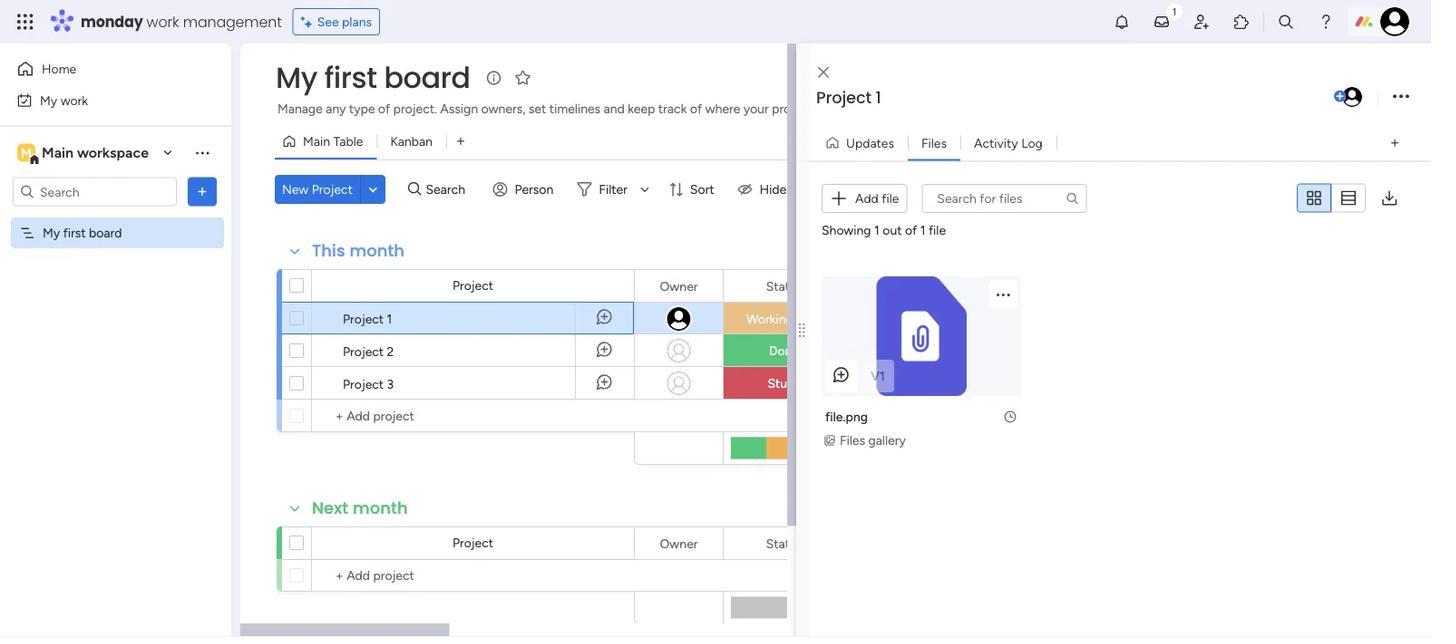 Task type: locate. For each thing, give the bounding box(es) containing it.
1 vertical spatial john smith image
[[1340, 85, 1364, 109]]

month
[[350, 239, 405, 263], [353, 497, 408, 520]]

0 horizontal spatial file
[[882, 191, 899, 206]]

1 horizontal spatial board
[[384, 58, 470, 98]]

owner field for this month
[[655, 276, 702, 296]]

keep
[[628, 101, 655, 117]]

updates button
[[818, 128, 908, 157]]

owner field for next month
[[655, 534, 702, 554]]

add view image down 'assign'
[[457, 135, 464, 148]]

1 up 2
[[387, 311, 392, 326]]

options image down "workspace options" image
[[193, 183, 211, 201]]

inbox image
[[1153, 13, 1171, 31]]

project.
[[393, 101, 437, 117]]

my work
[[40, 93, 88, 108]]

work
[[147, 11, 179, 32], [60, 93, 88, 108]]

person button
[[486, 175, 564, 204]]

close image
[[818, 66, 829, 79]]

0 vertical spatial project 1
[[816, 86, 881, 109]]

owners,
[[481, 101, 526, 117]]

2 status field from the top
[[762, 534, 807, 554]]

files down file.png
[[840, 433, 865, 448]]

next month
[[312, 497, 408, 520]]

My first board field
[[271, 58, 475, 98]]

1 status from the top
[[766, 278, 803, 294]]

+ add project text field down next month field at the bottom left of page
[[321, 565, 463, 587]]

option
[[0, 217, 231, 220]]

person
[[515, 182, 554, 197]]

1 vertical spatial status
[[766, 536, 803, 551]]

1 status field from the top
[[762, 276, 807, 296]]

showing
[[822, 223, 871, 238]]

0 vertical spatial files
[[921, 135, 947, 151]]

project 1
[[816, 86, 881, 109], [343, 311, 392, 326]]

working
[[746, 312, 793, 327]]

dapulse addbtn image
[[1334, 91, 1346, 102]]

0 vertical spatial status field
[[762, 276, 807, 296]]

month for next month
[[353, 497, 408, 520]]

0 horizontal spatial of
[[378, 101, 390, 117]]

Status field
[[762, 276, 807, 296], [762, 534, 807, 554]]

1 right out
[[920, 223, 925, 238]]

work right monday
[[147, 11, 179, 32]]

my first board list box
[[0, 214, 231, 493]]

0 horizontal spatial add view image
[[457, 135, 464, 148]]

download image
[[1380, 189, 1398, 207]]

track
[[658, 101, 687, 117]]

1 horizontal spatial work
[[147, 11, 179, 32]]

main
[[303, 134, 330, 149], [42, 144, 74, 161]]

monday
[[81, 11, 143, 32]]

1 vertical spatial + add project text field
[[321, 565, 463, 587]]

0 horizontal spatial board
[[89, 225, 122, 241]]

next
[[312, 497, 348, 520]]

my
[[276, 58, 317, 98], [40, 93, 57, 108], [43, 225, 60, 241]]

1 left out
[[874, 223, 880, 238]]

add
[[855, 191, 879, 206]]

This month field
[[307, 239, 409, 263]]

0 horizontal spatial john smith image
[[1340, 85, 1364, 109]]

gallery layout group
[[1297, 184, 1366, 213]]

options image
[[1393, 85, 1409, 109], [193, 183, 211, 201]]

2 owner from the top
[[660, 536, 698, 551]]

None search field
[[922, 184, 1087, 213]]

john smith image
[[1380, 7, 1409, 36], [1340, 85, 1364, 109]]

apps image
[[1233, 13, 1251, 31]]

of right track
[[690, 101, 702, 117]]

files left the activity
[[921, 135, 947, 151]]

2 owner field from the top
[[655, 534, 702, 554]]

first up type
[[324, 58, 377, 98]]

0 horizontal spatial main
[[42, 144, 74, 161]]

sort
[[690, 182, 714, 197]]

activity
[[974, 135, 1018, 151]]

1 vertical spatial owner
[[660, 536, 698, 551]]

your
[[744, 101, 769, 117]]

2 horizontal spatial of
[[905, 223, 917, 238]]

1 owner from the top
[[660, 278, 698, 294]]

first down the search in workspace field
[[63, 225, 86, 241]]

1 vertical spatial file
[[929, 223, 946, 238]]

board
[[384, 58, 470, 98], [89, 225, 122, 241]]

1
[[876, 86, 881, 109], [874, 223, 880, 238], [920, 223, 925, 238], [387, 311, 392, 326]]

+ Add project text field
[[321, 405, 463, 427], [321, 565, 463, 587]]

0 vertical spatial owner field
[[655, 276, 702, 296]]

of
[[378, 101, 390, 117], [690, 101, 702, 117], [905, 223, 917, 238]]

add view image up download image
[[1391, 136, 1399, 149]]

project 1 up project 2
[[343, 311, 392, 326]]

files inside button
[[840, 433, 865, 448]]

1 right 'stands.' at the right top of the page
[[876, 86, 881, 109]]

main left table
[[303, 134, 330, 149]]

project 3
[[343, 376, 394, 392]]

v1
[[871, 369, 885, 384]]

files
[[921, 135, 947, 151], [840, 433, 865, 448]]

1 vertical spatial my first board
[[43, 225, 122, 241]]

add view image
[[457, 135, 464, 148], [1391, 136, 1399, 149]]

owner
[[660, 278, 698, 294], [660, 536, 698, 551]]

status
[[766, 278, 803, 294], [766, 536, 803, 551]]

0 horizontal spatial files
[[840, 433, 865, 448]]

of right type
[[378, 101, 390, 117]]

2 status from the top
[[766, 536, 803, 551]]

file.png
[[825, 409, 868, 425]]

1 vertical spatial owner field
[[655, 534, 702, 554]]

show board description image
[[483, 69, 505, 87]]

Search field
[[421, 177, 476, 202]]

my down the search in workspace field
[[43, 225, 60, 241]]

where
[[705, 101, 740, 117]]

out
[[883, 223, 902, 238]]

file right add
[[882, 191, 899, 206]]

status field for this month
[[762, 276, 807, 296]]

0 vertical spatial john smith image
[[1380, 7, 1409, 36]]

notifications image
[[1113, 13, 1131, 31]]

project 1 down close image
[[816, 86, 881, 109]]

0 vertical spatial work
[[147, 11, 179, 32]]

Owner field
[[655, 276, 702, 296], [655, 534, 702, 554]]

options image right dapulse addbtn icon
[[1393, 85, 1409, 109]]

1 horizontal spatial files
[[921, 135, 947, 151]]

stuck
[[768, 376, 800, 391]]

1 image
[[1166, 1, 1183, 21]]

files for files gallery
[[840, 433, 865, 448]]

timelines
[[549, 101, 601, 117]]

2
[[387, 344, 394, 359]]

file right out
[[929, 223, 946, 238]]

1 vertical spatial status field
[[762, 534, 807, 554]]

work inside "button"
[[60, 93, 88, 108]]

status for next month
[[766, 536, 803, 551]]

Search for files search field
[[922, 184, 1087, 213]]

file actions image
[[994, 286, 1012, 304]]

0 vertical spatial + add project text field
[[321, 405, 463, 427]]

work down home
[[60, 93, 88, 108]]

month right this
[[350, 239, 405, 263]]

first
[[324, 58, 377, 98], [63, 225, 86, 241]]

project inside field
[[816, 86, 872, 109]]

1 horizontal spatial options image
[[1393, 85, 1409, 109]]

month right next
[[353, 497, 408, 520]]

main table
[[303, 134, 363, 149]]

search image
[[1065, 191, 1080, 206]]

1 vertical spatial board
[[89, 225, 122, 241]]

manage
[[278, 101, 323, 117]]

see plans button
[[293, 8, 380, 35]]

0 vertical spatial owner
[[660, 278, 698, 294]]

1 inside field
[[876, 86, 881, 109]]

1 vertical spatial first
[[63, 225, 86, 241]]

assign
[[440, 101, 478, 117]]

my first board down the search in workspace field
[[43, 225, 122, 241]]

0 vertical spatial first
[[324, 58, 377, 98]]

Next month field
[[307, 497, 412, 521]]

file
[[882, 191, 899, 206], [929, 223, 946, 238]]

board up project.
[[384, 58, 470, 98]]

0 horizontal spatial first
[[63, 225, 86, 241]]

my up manage
[[276, 58, 317, 98]]

2 + add project text field from the top
[[321, 565, 463, 587]]

+ add project text field down the 3
[[321, 405, 463, 427]]

main for main table
[[303, 134, 330, 149]]

0 horizontal spatial my first board
[[43, 225, 122, 241]]

1 vertical spatial month
[[353, 497, 408, 520]]

1 owner field from the top
[[655, 276, 702, 296]]

gallery
[[868, 433, 906, 448]]

project 1 inside field
[[816, 86, 881, 109]]

board down the search in workspace field
[[89, 225, 122, 241]]

0 horizontal spatial project 1
[[343, 311, 392, 326]]

main right the workspace icon
[[42, 144, 74, 161]]

set
[[529, 101, 546, 117]]

it
[[814, 312, 822, 327]]

1 vertical spatial options image
[[193, 183, 211, 201]]

my first board
[[276, 58, 470, 98], [43, 225, 122, 241]]

workspace options image
[[193, 144, 211, 162]]

0 vertical spatial my first board
[[276, 58, 470, 98]]

main inside button
[[303, 134, 330, 149]]

1 vertical spatial project 1
[[343, 311, 392, 326]]

updates
[[846, 135, 894, 151]]

1 vertical spatial work
[[60, 93, 88, 108]]

home button
[[11, 54, 195, 83]]

0 vertical spatial month
[[350, 239, 405, 263]]

project
[[816, 86, 872, 109], [312, 182, 353, 197], [452, 278, 493, 293], [343, 311, 384, 326], [343, 344, 384, 359], [343, 376, 384, 392], [452, 536, 493, 551]]

1 horizontal spatial of
[[690, 101, 702, 117]]

1 horizontal spatial project 1
[[816, 86, 881, 109]]

my down home
[[40, 93, 57, 108]]

1 horizontal spatial john smith image
[[1380, 7, 1409, 36]]

0 vertical spatial status
[[766, 278, 803, 294]]

my first board up type
[[276, 58, 470, 98]]

main inside the workspace selection "element"
[[42, 144, 74, 161]]

filter
[[599, 182, 628, 197]]

1 horizontal spatial first
[[324, 58, 377, 98]]

files inside button
[[921, 135, 947, 151]]

stands.
[[816, 101, 856, 117]]

0 vertical spatial file
[[882, 191, 899, 206]]

new
[[282, 182, 309, 197]]

add file
[[855, 191, 899, 206]]

manage any type of project. assign owners, set timelines and keep track of where your project stands. button
[[275, 98, 884, 120]]

main table button
[[275, 127, 377, 156]]

of right out
[[905, 223, 917, 238]]

select product image
[[16, 13, 34, 31]]

0 horizontal spatial work
[[60, 93, 88, 108]]

1 vertical spatial files
[[840, 433, 865, 448]]

1 horizontal spatial main
[[303, 134, 330, 149]]



Task type: describe. For each thing, give the bounding box(es) containing it.
owner for next month
[[660, 536, 698, 551]]

manage any type of project. assign owners, set timelines and keep track of where your project stands.
[[278, 101, 856, 117]]

log
[[1021, 135, 1043, 151]]

board inside list box
[[89, 225, 122, 241]]

Project 1 field
[[812, 86, 1330, 110]]

angle down image
[[369, 183, 377, 196]]

Search in workspace field
[[38, 181, 151, 202]]

project inside button
[[312, 182, 353, 197]]

workspace image
[[17, 143, 35, 163]]

hide
[[760, 182, 787, 197]]

status for this month
[[766, 278, 803, 294]]

0 vertical spatial board
[[384, 58, 470, 98]]

my first board inside list box
[[43, 225, 122, 241]]

files gallery button
[[822, 431, 911, 451]]

see
[[317, 14, 339, 29]]

plans
[[342, 14, 372, 29]]

showing 1 out of 1 file
[[822, 223, 946, 238]]

this month
[[312, 239, 405, 263]]

0 vertical spatial options image
[[1393, 85, 1409, 109]]

help image
[[1317, 13, 1335, 31]]

my inside "button"
[[40, 93, 57, 108]]

kanban
[[390, 134, 433, 149]]

see plans
[[317, 14, 372, 29]]

activity log button
[[960, 128, 1056, 157]]

kanban button
[[377, 127, 446, 156]]

filter button
[[570, 175, 656, 204]]

on
[[796, 312, 811, 327]]

table
[[333, 134, 363, 149]]

main for main workspace
[[42, 144, 74, 161]]

file inside button
[[882, 191, 899, 206]]

1 horizontal spatial add view image
[[1391, 136, 1399, 149]]

3
[[387, 376, 394, 392]]

and
[[604, 101, 625, 117]]

this
[[312, 239, 345, 263]]

files gallery
[[840, 433, 906, 448]]

done
[[769, 343, 799, 359]]

new project button
[[275, 175, 360, 204]]

add to favorites image
[[514, 68, 532, 87]]

0 horizontal spatial options image
[[193, 183, 211, 201]]

1 horizontal spatial my first board
[[276, 58, 470, 98]]

files for files
[[921, 135, 947, 151]]

invite members image
[[1193, 13, 1211, 31]]

work for monday
[[147, 11, 179, 32]]

first inside my first board list box
[[63, 225, 86, 241]]

type
[[349, 101, 375, 117]]

project
[[772, 101, 813, 117]]

m
[[21, 145, 32, 161]]

monday work management
[[81, 11, 282, 32]]

my inside list box
[[43, 225, 60, 241]]

1 + add project text field from the top
[[321, 405, 463, 427]]

any
[[326, 101, 346, 117]]

of for showing
[[905, 223, 917, 238]]

of for manage
[[378, 101, 390, 117]]

activity log
[[974, 135, 1043, 151]]

workspace selection element
[[17, 142, 151, 166]]

add file button
[[822, 184, 907, 213]]

management
[[183, 11, 282, 32]]

working on it
[[746, 312, 822, 327]]

arrow down image
[[634, 179, 656, 200]]

hide button
[[731, 175, 797, 204]]

my work button
[[11, 86, 195, 115]]

main workspace
[[42, 144, 149, 161]]

dapulse drag 2 image
[[799, 321, 805, 341]]

month for this month
[[350, 239, 405, 263]]

v2 search image
[[408, 179, 421, 200]]

files button
[[908, 128, 960, 157]]

work for my
[[60, 93, 88, 108]]

new project
[[282, 182, 353, 197]]

search everything image
[[1277, 13, 1295, 31]]

home
[[42, 61, 76, 77]]

workspace
[[77, 144, 149, 161]]

1 horizontal spatial file
[[929, 223, 946, 238]]

owner for this month
[[660, 278, 698, 294]]

sort button
[[661, 175, 725, 204]]

status field for next month
[[762, 534, 807, 554]]

project 2
[[343, 344, 394, 359]]



Task type: vqa. For each thing, say whether or not it's contained in the screenshot.
m
yes



